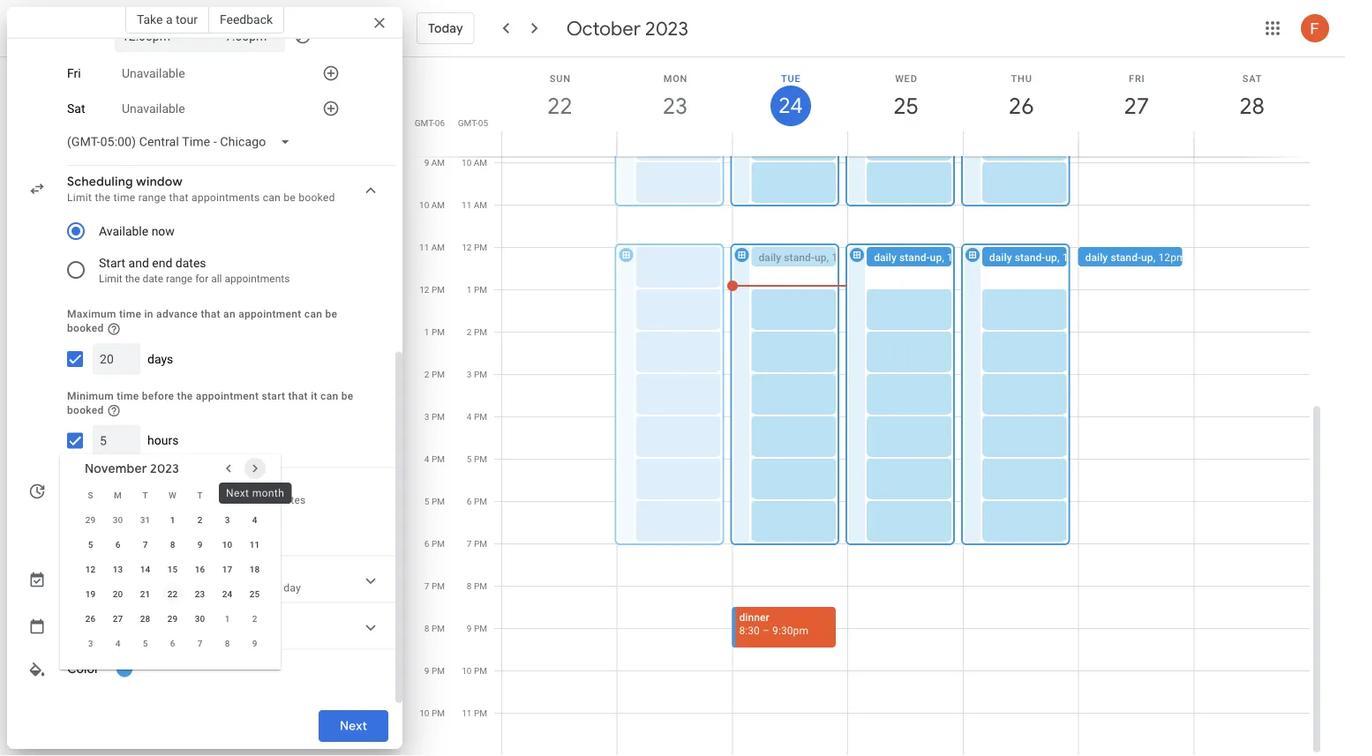 Task type: describe. For each thing, give the bounding box(es) containing it.
2 daily from the left
[[874, 251, 897, 264]]

december 7 element
[[189, 633, 211, 655]]

1 horizontal spatial 9 pm
[[467, 623, 487, 634]]

Start time on Thursdays text field
[[122, 26, 175, 47]]

be for time
[[342, 391, 354, 403]]

10 element
[[217, 534, 238, 556]]

available
[[173, 495, 217, 507]]

friday, october 27 element
[[1117, 86, 1158, 126]]

1 s from the left
[[88, 490, 93, 501]]

for inside dropdown button
[[184, 612, 201, 628]]

9:30pm
[[773, 625, 809, 637]]

tour
[[176, 12, 198, 26]]

booked for window
[[299, 192, 335, 204]]

scheduling window limit the time range that appointments can be booked
[[67, 174, 335, 204]]

sun
[[550, 73, 571, 84]]

25 inside row
[[250, 589, 260, 600]]

next for next
[[340, 719, 367, 735]]

can for window
[[263, 192, 281, 204]]

saturday, october 28 element
[[1233, 86, 1273, 126]]

1 horizontal spatial 5 pm
[[467, 454, 487, 465]]

adjusted
[[67, 477, 120, 493]]

23 element
[[189, 584, 211, 605]]

can for time
[[321, 391, 339, 403]]

in
[[144, 309, 153, 321]]

10 down 9 am
[[420, 200, 429, 210]]

2 t from the left
[[197, 490, 203, 501]]

4 daily stand-up , 12pm from the left
[[1086, 251, 1187, 264]]

30 element
[[189, 609, 211, 630]]

12 element
[[80, 559, 101, 580]]

m
[[114, 490, 122, 501]]

End time on Thursdays text field
[[225, 26, 278, 47]]

28 element
[[135, 609, 156, 630]]

2 s from the left
[[252, 490, 257, 501]]

unavailable for sat
[[122, 102, 185, 116]]

month
[[252, 488, 285, 500]]

grid containing 22
[[410, 57, 1325, 757]]

23 column header
[[617, 57, 733, 157]]

1 daily stand-up , 12pm from the left
[[759, 251, 860, 264]]

date
[[143, 273, 163, 286]]

october 2023
[[567, 16, 689, 41]]

0 vertical spatial 12
[[462, 242, 472, 253]]

appointments inside scheduling window limit the time range that appointments can be booked
[[192, 192, 260, 204]]

today button
[[417, 7, 475, 49]]

0 horizontal spatial 4 pm
[[425, 454, 445, 465]]

0 vertical spatial 6 pm
[[467, 496, 487, 507]]

maximum
[[67, 309, 116, 321]]

gmt-05
[[458, 117, 488, 128]]

14
[[140, 564, 150, 575]]

1 , from the left
[[827, 251, 829, 264]]

1 vertical spatial 3 pm
[[425, 412, 445, 422]]

the for window
[[95, 192, 111, 204]]

window
[[136, 174, 183, 190]]

that for window
[[169, 192, 189, 204]]

29 for 29 "element"
[[168, 614, 178, 625]]

sat 28
[[1239, 73, 1264, 121]]

4 daily from the left
[[1086, 251, 1109, 264]]

2 12pm from the left
[[948, 251, 975, 264]]

0 horizontal spatial 7 pm
[[425, 581, 445, 592]]

2 , from the left
[[943, 251, 945, 264]]

3 up from the left
[[1046, 251, 1058, 264]]

start and end dates limit the date range for all appointments
[[99, 256, 290, 286]]

11 inside 11 element
[[250, 540, 260, 550]]

october 29 element
[[80, 510, 101, 531]]

row containing s
[[77, 483, 268, 508]]

color
[[67, 662, 100, 678]]

that for time
[[288, 391, 308, 403]]

1 vertical spatial 2 pm
[[425, 369, 445, 380]]

minimum time before the appointment start that it can be booked
[[67, 391, 354, 417]]

0 horizontal spatial 6 pm
[[425, 539, 445, 549]]

an
[[224, 309, 236, 321]]

december 8 element
[[217, 633, 238, 655]]

take a tour button
[[125, 5, 209, 34]]

20
[[113, 589, 123, 600]]

1 horizontal spatial 4 pm
[[467, 412, 487, 422]]

today
[[428, 20, 463, 36]]

18
[[250, 564, 260, 575]]

bookings
[[217, 583, 262, 595]]

and
[[129, 256, 149, 271]]

24 element
[[217, 584, 238, 605]]

1 horizontal spatial 12
[[420, 284, 430, 295]]

dates inside 'adjusted availability indicate times you're available for specific dates'
[[278, 495, 306, 507]]

05
[[478, 117, 488, 128]]

adjusted availability indicate times you're available for specific dates
[[67, 477, 306, 507]]

dinner
[[740, 612, 770, 624]]

appointment inside booked appointment settings no buffer time · no maximum bookings per day
[[115, 565, 192, 581]]

indicate
[[67, 495, 107, 507]]

0 vertical spatial 3 pm
[[467, 369, 487, 380]]

1 vertical spatial 12 pm
[[420, 284, 445, 295]]

row containing 12
[[77, 557, 268, 582]]

wed 25
[[893, 73, 918, 121]]

4 stand- from the left
[[1111, 251, 1142, 264]]

dinner 8:30 – 9:30pm
[[740, 612, 809, 637]]

range inside 'start and end dates limit the date range for all appointments'
[[166, 273, 193, 286]]

time inside scheduling window limit the time range that appointments can be booked
[[114, 192, 136, 204]]

1 vertical spatial 11 am
[[420, 242, 445, 253]]

16
[[195, 564, 205, 575]]

row containing 3
[[77, 632, 268, 656]]

change a date's availability
[[67, 523, 226, 539]]

17
[[222, 564, 232, 575]]

november 2023
[[85, 461, 179, 477]]

27 element
[[107, 609, 128, 630]]

0 vertical spatial 10 pm
[[462, 666, 487, 676]]

12 inside row
[[85, 564, 96, 575]]

start
[[99, 256, 126, 271]]

december 3 element
[[80, 633, 101, 655]]

1 stand- from the left
[[784, 251, 815, 264]]

0 horizontal spatial –
[[196, 29, 204, 44]]

next for next month
[[226, 488, 249, 500]]

appointment inside maximum time in advance that an appointment can be booked
[[239, 309, 302, 321]]

1 vertical spatial 5 pm
[[425, 496, 445, 507]]

booked
[[67, 565, 112, 581]]

28 inside row
[[140, 614, 150, 625]]

unavailable for fri
[[122, 66, 185, 81]]

26 column header
[[963, 57, 1080, 157]]

row containing 26
[[77, 607, 268, 632]]

buffer
[[84, 583, 114, 595]]

feedback button
[[209, 5, 284, 34]]

you're
[[140, 495, 170, 507]]

days
[[147, 352, 173, 367]]

now
[[152, 224, 175, 239]]

3 stand- from the left
[[1015, 251, 1046, 264]]

time inside maximum time in advance that an appointment can be booked
[[119, 309, 141, 321]]

0 horizontal spatial 10 am
[[420, 200, 445, 210]]

0 horizontal spatial 9 pm
[[425, 666, 445, 676]]

advance
[[156, 309, 198, 321]]

change
[[67, 523, 113, 539]]

october 31 element
[[135, 510, 156, 531]]

0 vertical spatial 8 pm
[[467, 581, 487, 592]]

for inside 'start and end dates limit the date range for all appointments'
[[195, 273, 209, 286]]

fri for fri 27
[[1130, 73, 1146, 84]]

day
[[284, 583, 301, 595]]

checked
[[130, 612, 181, 628]]

25 element
[[244, 584, 265, 605]]

29 for october 29 element
[[85, 515, 96, 526]]

3 12pm from the left
[[1063, 251, 1091, 264]]

2 stand- from the left
[[900, 251, 930, 264]]

1 up from the left
[[815, 251, 827, 264]]

maximum time in advance that an appointment can be booked
[[67, 309, 338, 335]]

gmt- for 06
[[415, 117, 435, 128]]

end
[[152, 256, 173, 271]]

appointment inside minimum time before the appointment start that it can be booked
[[196, 391, 259, 403]]

13
[[113, 564, 123, 575]]

the for time
[[177, 391, 193, 403]]

9 am
[[424, 157, 445, 168]]

31
[[140, 515, 150, 526]]

calendars
[[67, 612, 127, 628]]

0 horizontal spatial 10 pm
[[420, 708, 445, 719]]

8:30
[[740, 625, 760, 637]]

for inside 'adjusted availability indicate times you're available for specific dates'
[[219, 495, 234, 507]]

minimum
[[67, 391, 114, 403]]

booked appointment settings no buffer time · no maximum bookings per day
[[67, 565, 301, 595]]

fri 27
[[1124, 73, 1149, 121]]

thu
[[1012, 73, 1033, 84]]

tue
[[782, 73, 801, 84]]

calendars checked for availability
[[67, 612, 268, 628]]

availability for date's
[[164, 523, 226, 539]]

december 4 element
[[107, 633, 128, 655]]

23 inside "mon 23"
[[662, 91, 687, 121]]

3 , from the left
[[1058, 251, 1060, 264]]

december 5 element
[[135, 633, 156, 655]]

fri for fri
[[67, 66, 81, 81]]

november
[[85, 461, 147, 477]]

3 daily stand-up , 12pm from the left
[[990, 251, 1091, 264]]

limit inside scheduling window limit the time range that appointments can be booked
[[67, 192, 92, 204]]

0 vertical spatial 10 am
[[462, 157, 487, 168]]

can inside maximum time in advance that an appointment can be booked
[[305, 309, 323, 321]]

1 horizontal spatial 7 pm
[[467, 539, 487, 549]]



Task type: locate. For each thing, give the bounding box(es) containing it.
26 inside column header
[[1008, 91, 1033, 121]]

29 up december 6 element
[[168, 614, 178, 625]]

27 inside column header
[[1124, 91, 1149, 121]]

0 horizontal spatial 3 pm
[[425, 412, 445, 422]]

21
[[140, 589, 150, 600]]

4 , from the left
[[1154, 251, 1156, 264]]

be inside scheduling window limit the time range that appointments can be booked
[[284, 192, 296, 204]]

0 horizontal spatial 24
[[222, 589, 232, 600]]

availability up december 8 element
[[204, 612, 268, 628]]

for left specific
[[219, 495, 234, 507]]

before
[[142, 391, 174, 403]]

0 horizontal spatial 26
[[85, 614, 96, 625]]

0 horizontal spatial 30
[[113, 515, 123, 526]]

a inside 'button'
[[166, 12, 173, 26]]

december 2 element
[[244, 609, 265, 630]]

row group
[[77, 508, 268, 656]]

thu 26
[[1008, 73, 1033, 121]]

grid
[[410, 57, 1325, 757]]

row
[[77, 483, 268, 508], [77, 508, 268, 533], [77, 533, 268, 557], [77, 557, 268, 582], [77, 582, 268, 607], [77, 607, 268, 632], [77, 632, 268, 656]]

– inside dinner 8:30 – 9:30pm
[[763, 625, 770, 637]]

be inside minimum time before the appointment start that it can be booked
[[342, 391, 354, 403]]

the inside scheduling window limit the time range that appointments can be booked
[[95, 192, 111, 204]]

2023 down hours
[[150, 461, 179, 477]]

appointment right an
[[239, 309, 302, 321]]

option group
[[60, 212, 364, 290]]

the inside minimum time before the appointment start that it can be booked
[[177, 391, 193, 403]]

feedback
[[220, 12, 273, 26]]

0 vertical spatial 23
[[662, 91, 687, 121]]

0 vertical spatial 2 pm
[[467, 327, 487, 337]]

2 horizontal spatial 12
[[462, 242, 472, 253]]

that left it
[[288, 391, 308, 403]]

1 vertical spatial the
[[125, 273, 140, 286]]

0 horizontal spatial 5 pm
[[425, 496, 445, 507]]

gmt- for 05
[[458, 117, 478, 128]]

1
[[467, 284, 472, 295], [425, 327, 430, 337], [170, 515, 175, 526], [225, 614, 230, 625]]

0 horizontal spatial t
[[143, 490, 148, 501]]

10 inside row
[[222, 540, 232, 550]]

gmt- up 9 am
[[415, 117, 435, 128]]

no right ·
[[148, 583, 162, 595]]

4 12pm from the left
[[1159, 251, 1187, 264]]

22 element
[[162, 584, 183, 605]]

8 pm
[[467, 581, 487, 592], [425, 623, 445, 634]]

december 6 element
[[162, 633, 183, 655]]

t right "w" at the left of the page
[[197, 490, 203, 501]]

1 vertical spatial 6 pm
[[425, 539, 445, 549]]

s right f
[[252, 490, 257, 501]]

no
[[67, 583, 81, 595], [148, 583, 162, 595]]

scheduling
[[67, 174, 133, 190]]

the right before
[[177, 391, 193, 403]]

dates inside 'start and end dates limit the date range for all appointments'
[[176, 256, 206, 271]]

specific
[[236, 495, 276, 507]]

limit
[[67, 192, 92, 204], [99, 273, 123, 286]]

10 am down 9 am
[[420, 200, 445, 210]]

2 vertical spatial appointment
[[115, 565, 192, 581]]

t right the times
[[143, 490, 148, 501]]

7 row from the top
[[77, 632, 268, 656]]

appointments
[[192, 192, 260, 204], [225, 273, 290, 286]]

0 vertical spatial for
[[195, 273, 209, 286]]

1 horizontal spatial next
[[340, 719, 367, 735]]

0 vertical spatial unavailable
[[122, 66, 185, 81]]

1 horizontal spatial 3 pm
[[467, 369, 487, 380]]

11 pm
[[462, 708, 487, 719]]

0 horizontal spatial 29
[[85, 515, 96, 526]]

24 down 'settings'
[[222, 589, 232, 600]]

availability up the you're
[[124, 477, 187, 493]]

19
[[85, 589, 96, 600]]

be for window
[[284, 192, 296, 204]]

30 down the times
[[113, 515, 123, 526]]

1 horizontal spatial 6 pm
[[467, 496, 487, 507]]

0 vertical spatial that
[[169, 192, 189, 204]]

23
[[662, 91, 687, 121], [195, 589, 205, 600]]

that inside minimum time before the appointment start that it can be booked
[[288, 391, 308, 403]]

the inside 'start and end dates limit the date range for all appointments'
[[125, 273, 140, 286]]

7 pm
[[467, 539, 487, 549], [425, 581, 445, 592]]

1 vertical spatial booked
[[67, 323, 104, 335]]

2 daily stand-up , 12pm from the left
[[874, 251, 975, 264]]

october
[[567, 16, 641, 41]]

1 unavailable from the top
[[122, 66, 185, 81]]

None field
[[60, 127, 305, 159]]

1 vertical spatial availability
[[164, 523, 226, 539]]

1 gmt- from the left
[[415, 117, 435, 128]]

1 horizontal spatial 1 pm
[[467, 284, 487, 295]]

that left an
[[201, 309, 221, 321]]

calendars checked for availability button
[[60, 608, 392, 647]]

booked inside maximum time in advance that an appointment can be booked
[[67, 323, 104, 335]]

october 30 element
[[107, 510, 128, 531]]

2 no from the left
[[148, 583, 162, 595]]

·
[[142, 583, 145, 595]]

0 vertical spatial 5 pm
[[467, 454, 487, 465]]

1 row from the top
[[77, 483, 268, 508]]

0 vertical spatial 29
[[85, 515, 96, 526]]

date's
[[126, 523, 161, 539]]

10 pm up 11 pm
[[462, 666, 487, 676]]

20 element
[[107, 584, 128, 605]]

0 vertical spatial 28
[[1239, 91, 1264, 121]]

25 left the per
[[250, 589, 260, 600]]

0 horizontal spatial no
[[67, 583, 81, 595]]

appointment up ·
[[115, 565, 192, 581]]

appointment left start
[[196, 391, 259, 403]]

appointments right all
[[225, 273, 290, 286]]

availability inside button
[[164, 523, 226, 539]]

a for take
[[166, 12, 173, 26]]

0 horizontal spatial limit
[[67, 192, 92, 204]]

for right 29 "element"
[[184, 612, 201, 628]]

up
[[815, 251, 827, 264], [930, 251, 943, 264], [1046, 251, 1058, 264], [1142, 251, 1154, 264]]

limit down scheduling
[[67, 192, 92, 204]]

28 inside column header
[[1239, 91, 1264, 121]]

10 am down gmt-05
[[462, 157, 487, 168]]

12pm
[[832, 251, 860, 264], [948, 251, 975, 264], [1063, 251, 1091, 264], [1159, 251, 1187, 264]]

take a tour
[[137, 12, 198, 26]]

28 column header
[[1194, 57, 1311, 157]]

1 12pm from the left
[[832, 251, 860, 264]]

maximum
[[165, 583, 214, 595]]

0 vertical spatial 7 pm
[[467, 539, 487, 549]]

0 horizontal spatial 28
[[140, 614, 150, 625]]

next
[[226, 488, 249, 500], [340, 719, 367, 735]]

december 1 element
[[217, 609, 238, 630]]

sat for sat
[[67, 102, 85, 116]]

that inside scheduling window limit the time range that appointments can be booked
[[169, 192, 189, 204]]

2023 for november 2023
[[150, 461, 179, 477]]

row group containing 29
[[77, 508, 268, 656]]

range down the end on the left top of the page
[[166, 273, 193, 286]]

3
[[467, 369, 472, 380], [425, 412, 430, 422], [225, 515, 230, 526], [88, 639, 93, 649]]

0 vertical spatial 12 pm
[[462, 242, 487, 253]]

that
[[169, 192, 189, 204], [201, 309, 221, 321], [288, 391, 308, 403]]

22 column header
[[502, 57, 618, 157]]

2023 up mon
[[646, 16, 689, 41]]

1 vertical spatial 8 pm
[[425, 623, 445, 634]]

that inside maximum time in advance that an appointment can be booked
[[201, 309, 221, 321]]

25 down wed on the right of page
[[893, 91, 918, 121]]

1 horizontal spatial sat
[[1243, 73, 1263, 84]]

16 element
[[189, 559, 211, 580]]

27 column header
[[1079, 57, 1195, 157]]

21 element
[[135, 584, 156, 605]]

26 element
[[80, 609, 101, 630]]

time down scheduling
[[114, 192, 136, 204]]

– down tour
[[196, 29, 204, 44]]

1 inside 'element'
[[225, 614, 230, 625]]

1 vertical spatial that
[[201, 309, 221, 321]]

18 element
[[244, 559, 265, 580]]

s up october 29 element
[[88, 490, 93, 501]]

a left date's at the bottom left
[[116, 523, 122, 539]]

3 pm
[[467, 369, 487, 380], [425, 412, 445, 422]]

a left tour
[[166, 12, 173, 26]]

11 am
[[462, 200, 487, 210], [420, 242, 445, 253]]

take
[[137, 12, 163, 26]]

0 horizontal spatial a
[[116, 523, 122, 539]]

26 inside row group
[[85, 614, 96, 625]]

limit down start
[[99, 273, 123, 286]]

22
[[546, 91, 572, 121], [168, 589, 178, 600]]

1 horizontal spatial limit
[[99, 273, 123, 286]]

0 vertical spatial availability
[[124, 477, 187, 493]]

Maximum days in advance that an appointment can be booked number field
[[100, 344, 133, 376]]

time left ·
[[117, 583, 139, 595]]

24 inside column header
[[778, 92, 802, 120]]

1 horizontal spatial 2 pm
[[467, 327, 487, 337]]

1 horizontal spatial 24
[[778, 92, 802, 120]]

2023 for october 2023
[[646, 16, 689, 41]]

f
[[225, 490, 230, 501]]

time inside booked appointment settings no buffer time · no maximum bookings per day
[[117, 583, 139, 595]]

9 inside december 9 element
[[252, 639, 257, 649]]

29 element
[[162, 609, 183, 630]]

1 horizontal spatial 10 am
[[462, 157, 487, 168]]

sun 22
[[546, 73, 572, 121]]

next inside 'button'
[[340, 719, 367, 735]]

1 vertical spatial 25
[[250, 589, 260, 600]]

mon
[[664, 73, 688, 84]]

1 vertical spatial 26
[[85, 614, 96, 625]]

2 gmt- from the left
[[458, 117, 478, 128]]

1 horizontal spatial gmt-
[[458, 117, 478, 128]]

2 up from the left
[[930, 251, 943, 264]]

booked inside minimum time before the appointment start that it can be booked
[[67, 405, 104, 417]]

3 row from the top
[[77, 533, 268, 557]]

a inside button
[[116, 523, 122, 539]]

1 horizontal spatial 2023
[[646, 16, 689, 41]]

december 9 element
[[244, 633, 265, 655]]

1 horizontal spatial s
[[252, 490, 257, 501]]

s
[[88, 490, 93, 501], [252, 490, 257, 501]]

0 horizontal spatial 1 pm
[[425, 327, 445, 337]]

1 vertical spatial be
[[325, 309, 338, 321]]

availability for for
[[204, 612, 268, 628]]

29
[[85, 515, 96, 526], [168, 614, 178, 625]]

fri inside fri 27
[[1130, 73, 1146, 84]]

23 inside row group
[[195, 589, 205, 600]]

0 horizontal spatial dates
[[176, 256, 206, 271]]

0 horizontal spatial 2023
[[150, 461, 179, 477]]

time left in
[[119, 309, 141, 321]]

be
[[284, 192, 296, 204], [325, 309, 338, 321], [342, 391, 354, 403]]

row up 'october 31' element at the left of the page
[[77, 483, 268, 508]]

1 vertical spatial range
[[166, 273, 193, 286]]

daily
[[759, 251, 782, 264], [874, 251, 897, 264], [990, 251, 1013, 264], [1086, 251, 1109, 264]]

29 inside "element"
[[168, 614, 178, 625]]

10 left 11 pm
[[420, 708, 430, 719]]

booked inside scheduling window limit the time range that appointments can be booked
[[299, 192, 335, 204]]

4 up from the left
[[1142, 251, 1154, 264]]

a
[[166, 12, 173, 26], [116, 523, 122, 539]]

10 pm left 11 pm
[[420, 708, 445, 719]]

1 vertical spatial sat
[[67, 102, 85, 116]]

all
[[211, 273, 222, 286]]

availability inside dropdown button
[[204, 612, 268, 628]]

dates right specific
[[278, 495, 306, 507]]

23 down mon
[[662, 91, 687, 121]]

the down scheduling
[[95, 192, 111, 204]]

1 horizontal spatial a
[[166, 12, 173, 26]]

monday, october 23 element
[[655, 86, 696, 126]]

25 inside wed 25
[[893, 91, 918, 121]]

1 vertical spatial 2023
[[150, 461, 179, 477]]

0 vertical spatial –
[[196, 29, 204, 44]]

can inside minimum time before the appointment start that it can be booked
[[321, 391, 339, 403]]

the
[[95, 192, 111, 204], [125, 273, 140, 286], [177, 391, 193, 403]]

4 row from the top
[[77, 557, 268, 582]]

1 vertical spatial –
[[763, 625, 770, 637]]

booked
[[299, 192, 335, 204], [67, 323, 104, 335], [67, 405, 104, 417]]

1 vertical spatial appointments
[[225, 273, 290, 286]]

10 up 17 on the bottom left
[[222, 540, 232, 550]]

2 vertical spatial be
[[342, 391, 354, 403]]

30 for october 30 element
[[113, 515, 123, 526]]

0 vertical spatial 26
[[1008, 91, 1033, 121]]

2023
[[646, 16, 689, 41], [150, 461, 179, 477]]

gmt-06
[[415, 117, 445, 128]]

30 down 23 element
[[195, 614, 205, 625]]

14 element
[[135, 559, 156, 580]]

22 inside "element"
[[168, 589, 178, 600]]

time left before
[[117, 391, 139, 403]]

1 vertical spatial 22
[[168, 589, 178, 600]]

0 horizontal spatial 11 am
[[420, 242, 445, 253]]

1 horizontal spatial 22
[[546, 91, 572, 121]]

0 horizontal spatial that
[[169, 192, 189, 204]]

12 pm
[[462, 242, 487, 253], [420, 284, 445, 295]]

– right 8:30 at right bottom
[[763, 625, 770, 637]]

0 horizontal spatial 27
[[113, 614, 123, 625]]

booked for time
[[67, 405, 104, 417]]

1 horizontal spatial 23
[[662, 91, 687, 121]]

row containing 19
[[77, 582, 268, 607]]

29 down indicate
[[85, 515, 96, 526]]

26 down 19
[[85, 614, 96, 625]]

30 for "30" element
[[195, 614, 205, 625]]

the down and on the left top
[[125, 273, 140, 286]]

sunday, october 22 element
[[540, 86, 581, 126]]

5 row from the top
[[77, 582, 268, 607]]

sat up scheduling
[[67, 102, 85, 116]]

0 horizontal spatial 8 pm
[[425, 623, 445, 634]]

1 no from the left
[[67, 583, 81, 595]]

november 2023 grid
[[77, 483, 268, 656]]

available now
[[99, 224, 175, 239]]

that down window
[[169, 192, 189, 204]]

2 vertical spatial that
[[288, 391, 308, 403]]

24 column header
[[732, 57, 849, 157]]

hours
[[147, 434, 179, 449]]

13 element
[[107, 559, 128, 580]]

27 inside row
[[113, 614, 123, 625]]

sat up 'saturday, october 28' element
[[1243, 73, 1263, 84]]

w
[[169, 490, 177, 501]]

times
[[110, 495, 138, 507]]

no left 19
[[67, 583, 81, 595]]

25 column header
[[848, 57, 964, 157]]

0 horizontal spatial be
[[284, 192, 296, 204]]

appointments inside 'start and end dates limit the date range for all appointments'
[[225, 273, 290, 286]]

15
[[168, 564, 178, 575]]

gmt- right 06
[[458, 117, 478, 128]]

23 down 16
[[195, 589, 205, 600]]

1 horizontal spatial –
[[763, 625, 770, 637]]

Minimum amount of hours before the start of the appointment that it can be booked number field
[[100, 426, 133, 458]]

7
[[467, 539, 472, 549], [143, 540, 148, 550], [425, 581, 430, 592], [198, 639, 203, 649]]

row up december 6 element
[[77, 607, 268, 632]]

0 horizontal spatial 25
[[250, 589, 260, 600]]

tuesday, october 24, today element
[[771, 86, 811, 126]]

0 vertical spatial the
[[95, 192, 111, 204]]

0 horizontal spatial the
[[95, 192, 111, 204]]

06
[[435, 117, 445, 128]]

limit inside 'start and end dates limit the date range for all appointments'
[[99, 273, 123, 286]]

row up 29 "element"
[[77, 582, 268, 607]]

appointments up 'start and end dates limit the date range for all appointments'
[[192, 192, 260, 204]]

time
[[114, 192, 136, 204], [119, 309, 141, 321], [117, 391, 139, 403], [117, 583, 139, 595]]

tue 24
[[778, 73, 802, 120]]

sat for sat 28
[[1243, 73, 1263, 84]]

15 element
[[162, 559, 183, 580]]

0 vertical spatial limit
[[67, 192, 92, 204]]

2 vertical spatial availability
[[204, 612, 268, 628]]

3 daily from the left
[[990, 251, 1013, 264]]

2 row from the top
[[77, 508, 268, 533]]

24 down tue
[[778, 92, 802, 120]]

range inside scheduling window limit the time range that appointments can be booked
[[138, 192, 166, 204]]

1 vertical spatial 10 pm
[[420, 708, 445, 719]]

2 vertical spatial 12
[[85, 564, 96, 575]]

next month
[[226, 488, 285, 500]]

1 daily from the left
[[759, 251, 782, 264]]

row containing 29
[[77, 508, 268, 533]]

2 vertical spatial for
[[184, 612, 201, 628]]

thursday, october 26 element
[[1002, 86, 1042, 126]]

2 vertical spatial can
[[321, 391, 339, 403]]

25
[[893, 91, 918, 121], [250, 589, 260, 600]]

row up 15 element on the bottom left
[[77, 533, 268, 557]]

0 vertical spatial appointment
[[239, 309, 302, 321]]

0 vertical spatial 24
[[778, 92, 802, 120]]

next button
[[319, 706, 389, 748]]

1 horizontal spatial 25
[[893, 91, 918, 121]]

0 vertical spatial 1 pm
[[467, 284, 487, 295]]

2 pm
[[467, 327, 487, 337], [425, 369, 445, 380]]

6 row from the top
[[77, 607, 268, 632]]

1 vertical spatial dates
[[278, 495, 306, 507]]

range down window
[[138, 192, 166, 204]]

–
[[196, 29, 204, 44], [763, 625, 770, 637]]

dates right the end on the left top of the page
[[176, 256, 206, 271]]

1 t from the left
[[143, 490, 148, 501]]

option group containing available now
[[60, 212, 364, 290]]

daily stand-up , 12pm
[[759, 251, 860, 264], [874, 251, 975, 264], [990, 251, 1091, 264], [1086, 251, 1187, 264]]

for left all
[[195, 273, 209, 286]]

a for change
[[116, 523, 122, 539]]

settings
[[195, 565, 243, 581]]

26 down the thu
[[1008, 91, 1033, 121]]

availability inside 'adjusted availability indicate times you're available for specific dates'
[[124, 477, 187, 493]]

0 vertical spatial 11 am
[[462, 200, 487, 210]]

19 element
[[80, 584, 101, 605]]

it
[[311, 391, 318, 403]]

row down "w" at the left of the page
[[77, 508, 268, 533]]

2 horizontal spatial be
[[342, 391, 354, 403]]

mon 23
[[662, 73, 688, 121]]

0 horizontal spatial gmt-
[[415, 117, 435, 128]]

4
[[467, 412, 472, 422], [425, 454, 430, 465], [252, 515, 257, 526], [115, 639, 120, 649]]

11 am down gmt-05
[[462, 200, 487, 210]]

row containing 5
[[77, 533, 268, 557]]

22 down sun
[[546, 91, 572, 121]]

10 up 11 pm
[[462, 666, 472, 676]]

1 vertical spatial 30
[[195, 614, 205, 625]]

0 vertical spatial a
[[166, 12, 173, 26]]

1 horizontal spatial dates
[[278, 495, 306, 507]]

per
[[265, 583, 281, 595]]

row up 22 "element"
[[77, 557, 268, 582]]

be inside maximum time in advance that an appointment can be booked
[[325, 309, 338, 321]]

17 element
[[217, 559, 238, 580]]

5 inside "element"
[[143, 639, 148, 649]]

available
[[99, 224, 149, 239]]

11 am down 9 am
[[420, 242, 445, 253]]

10 right 9 am
[[462, 157, 472, 168]]

time inside minimum time before the appointment start that it can be booked
[[117, 391, 139, 403]]

22 inside column header
[[546, 91, 572, 121]]

1 horizontal spatial 12 pm
[[462, 242, 487, 253]]

row down calendars checked for availability
[[77, 632, 268, 656]]

10
[[462, 157, 472, 168], [420, 200, 429, 210], [222, 540, 232, 550], [462, 666, 472, 676], [420, 708, 430, 719]]

wed
[[896, 73, 918, 84]]

start
[[262, 391, 285, 403]]

24 inside row group
[[222, 589, 232, 600]]

1 horizontal spatial the
[[125, 273, 140, 286]]

availability down available
[[164, 523, 226, 539]]

wednesday, october 25 element
[[886, 86, 927, 126]]

1 vertical spatial 4 pm
[[425, 454, 445, 465]]

0 horizontal spatial 2 pm
[[425, 369, 445, 380]]

1 vertical spatial 1 pm
[[425, 327, 445, 337]]

22 down 15
[[168, 589, 178, 600]]

change a date's availability button
[[60, 515, 233, 547]]

sat inside sat 28
[[1243, 73, 1263, 84]]

2 unavailable from the top
[[122, 102, 185, 116]]

0 vertical spatial 9 pm
[[467, 623, 487, 634]]

5 pm
[[467, 454, 487, 465], [425, 496, 445, 507]]

11 element
[[244, 534, 265, 556]]

can inside scheduling window limit the time range that appointments can be booked
[[263, 192, 281, 204]]



Task type: vqa. For each thing, say whether or not it's contained in the screenshot.


